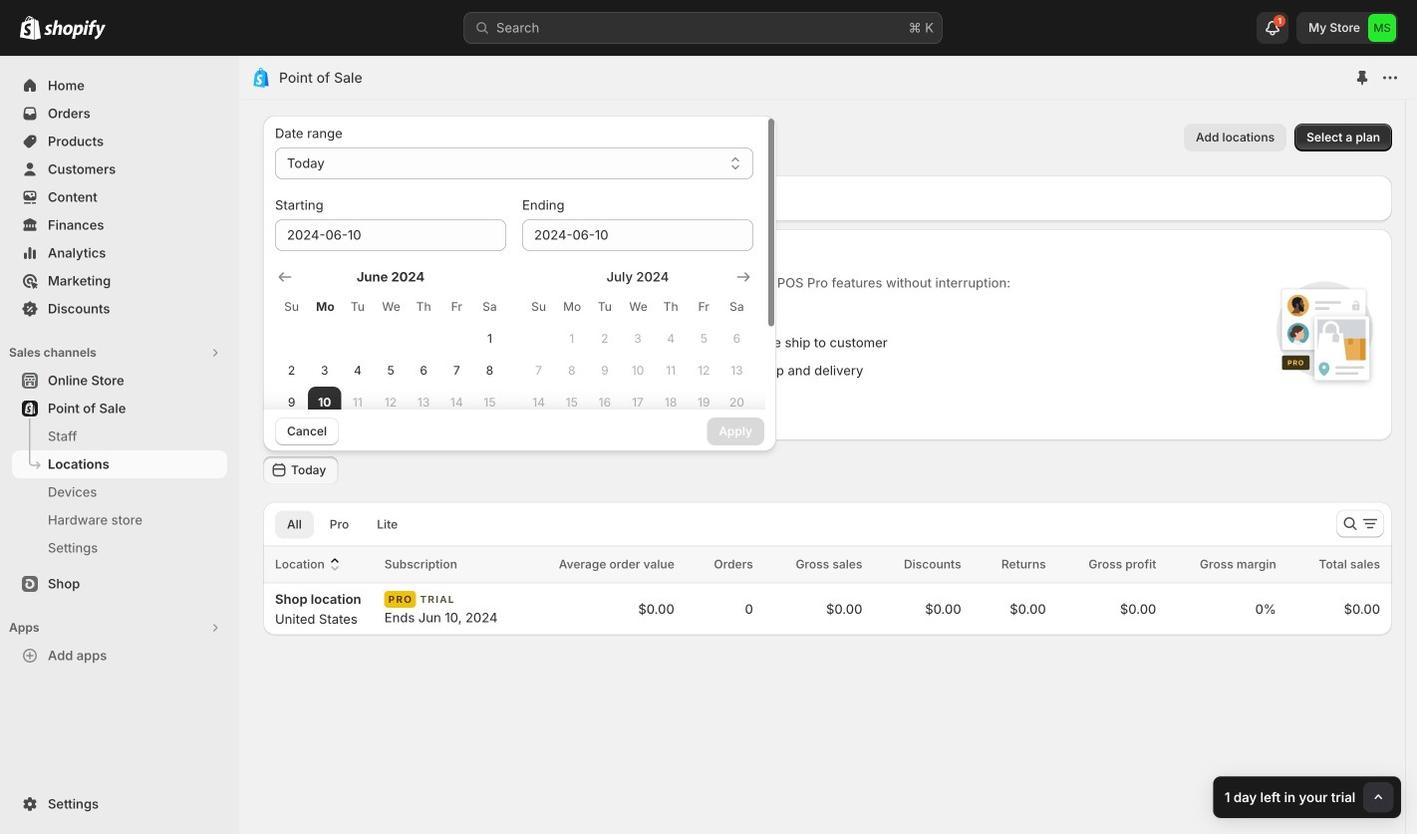 Task type: vqa. For each thing, say whether or not it's contained in the screenshot.
Toggle publishing entries as web pages image
no



Task type: locate. For each thing, give the bounding box(es) containing it.
shopify image
[[44, 20, 106, 40]]

icon for point of sale image
[[251, 68, 271, 88]]

shopify image
[[20, 16, 41, 40]]

my store image
[[1369, 14, 1397, 42]]



Task type: describe. For each thing, give the bounding box(es) containing it.
fullscreen dialog
[[239, 56, 1417, 834]]



